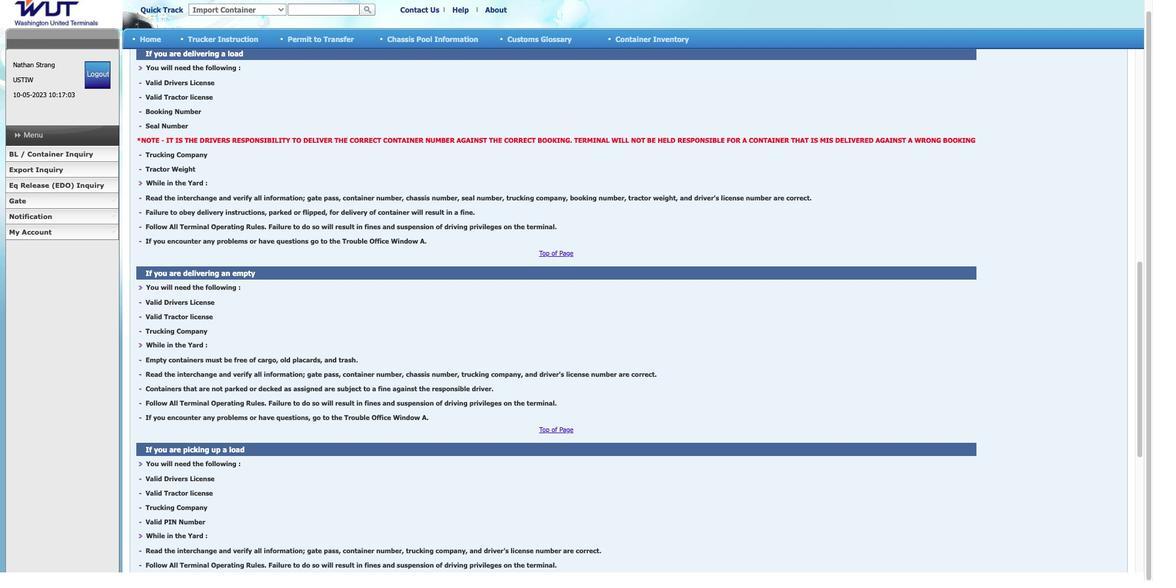 Task type: describe. For each thing, give the bounding box(es) containing it.
customs
[[508, 35, 539, 43]]

inquiry for container
[[66, 150, 93, 158]]

10-
[[13, 91, 23, 99]]

nathan strang
[[13, 61, 55, 68]]

trucker
[[188, 35, 216, 43]]

0 horizontal spatial container
[[27, 150, 63, 158]]

inventory
[[653, 35, 689, 43]]

my
[[9, 228, 20, 236]]

quick track
[[141, 5, 183, 14]]

bl / container inquiry
[[9, 150, 93, 158]]

home
[[140, 35, 161, 43]]

strang
[[36, 61, 55, 68]]

us
[[430, 5, 439, 14]]

0 vertical spatial container
[[616, 35, 651, 43]]

(edo)
[[52, 181, 74, 189]]

chassis pool information
[[387, 35, 478, 43]]

quick
[[141, 5, 161, 14]]

2023
[[32, 91, 47, 99]]

gate
[[9, 197, 26, 205]]

inquiry for (edo)
[[77, 181, 104, 189]]

export inquiry link
[[5, 162, 119, 178]]

pool
[[417, 35, 432, 43]]

permit
[[288, 35, 312, 43]]

10:17:03
[[49, 91, 75, 99]]

contact
[[400, 5, 428, 14]]

to
[[314, 35, 321, 43]]



Task type: vqa. For each thing, say whether or not it's contained in the screenshot.
Turn
no



Task type: locate. For each thing, give the bounding box(es) containing it.
None text field
[[288, 4, 360, 16]]

account
[[22, 228, 52, 236]]

inquiry down "bl / container inquiry"
[[36, 166, 63, 174]]

container inventory
[[616, 35, 689, 43]]

05-
[[23, 91, 32, 99]]

my account link
[[5, 225, 119, 240]]

track
[[163, 5, 183, 14]]

transfer
[[324, 35, 354, 43]]

help link
[[452, 5, 469, 14]]

login image
[[85, 61, 111, 89]]

ustiw
[[13, 76, 33, 83]]

information
[[434, 35, 478, 43]]

contact us
[[400, 5, 439, 14]]

about
[[485, 5, 507, 14]]

container left inventory
[[616, 35, 651, 43]]

chassis
[[387, 35, 414, 43]]

1 horizontal spatial container
[[616, 35, 651, 43]]

eq release (edo) inquiry
[[9, 181, 104, 189]]

2 vertical spatial inquiry
[[77, 181, 104, 189]]

1 vertical spatial inquiry
[[36, 166, 63, 174]]

export inquiry
[[9, 166, 63, 174]]

customs glossary
[[508, 35, 572, 43]]

inquiry right "(edo)"
[[77, 181, 104, 189]]

container up export inquiry
[[27, 150, 63, 158]]

container
[[616, 35, 651, 43], [27, 150, 63, 158]]

notification link
[[5, 209, 119, 225]]

release
[[20, 181, 49, 189]]

notification
[[9, 213, 52, 220]]

bl / container inquiry link
[[5, 147, 119, 162]]

bl
[[9, 150, 18, 158]]

help
[[452, 5, 469, 14]]

export
[[9, 166, 33, 174]]

eq
[[9, 181, 18, 189]]

inquiry
[[66, 150, 93, 158], [36, 166, 63, 174], [77, 181, 104, 189]]

permit to transfer
[[288, 35, 354, 43]]

instruction
[[218, 35, 258, 43]]

1 vertical spatial container
[[27, 150, 63, 158]]

nathan
[[13, 61, 34, 68]]

about link
[[485, 5, 507, 14]]

my account
[[9, 228, 52, 236]]

10-05-2023 10:17:03
[[13, 91, 75, 99]]

inquiry up the export inquiry link
[[66, 150, 93, 158]]

gate link
[[5, 193, 119, 209]]

glossary
[[541, 35, 572, 43]]

contact us link
[[400, 5, 439, 14]]

/
[[21, 150, 25, 158]]

trucker instruction
[[188, 35, 258, 43]]

0 vertical spatial inquiry
[[66, 150, 93, 158]]

eq release (edo) inquiry link
[[5, 178, 119, 193]]



